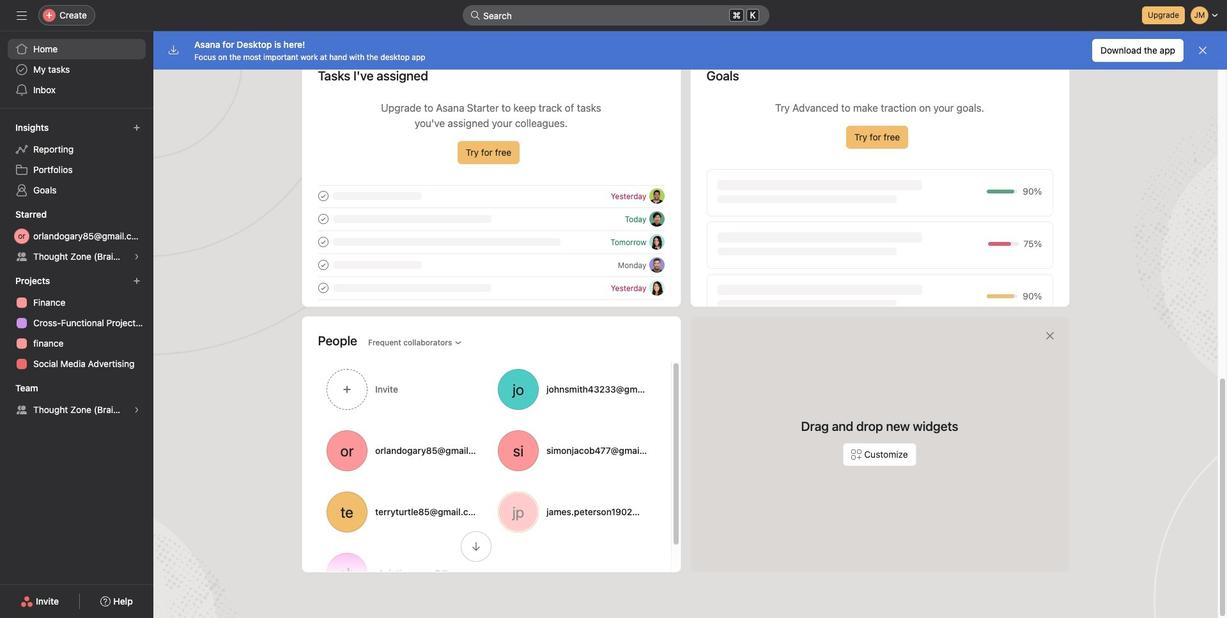 Task type: vqa. For each thing, say whether or not it's contained in the screenshot.
sixth Tuesday button from the bottom of the page
no



Task type: describe. For each thing, give the bounding box(es) containing it.
people grid widget scroll down button image
[[471, 542, 481, 552]]

Search tasks, projects, and more text field
[[463, 5, 770, 26]]

see details, thought zone (brainstorm space) image
[[133, 253, 141, 261]]

0 vertical spatial dismiss image
[[1198, 45, 1208, 56]]

prominent image
[[470, 10, 481, 20]]

insights element
[[0, 116, 153, 203]]



Task type: locate. For each thing, give the bounding box(es) containing it.
dismiss image
[[1198, 45, 1208, 56], [1045, 331, 1055, 341]]

1 horizontal spatial dismiss image
[[1198, 45, 1208, 56]]

new insights image
[[133, 124, 141, 132]]

global element
[[0, 31, 153, 108]]

0 horizontal spatial dismiss image
[[1045, 331, 1055, 341]]

projects element
[[0, 270, 153, 377]]

see details, thought zone (brainstorm space) image
[[133, 407, 141, 414]]

1 vertical spatial dismiss image
[[1045, 331, 1055, 341]]

hide sidebar image
[[17, 10, 27, 20]]

teams element
[[0, 377, 153, 423]]

new project or portfolio image
[[133, 277, 141, 285]]

None field
[[463, 5, 770, 26]]

starred element
[[0, 203, 153, 270]]



